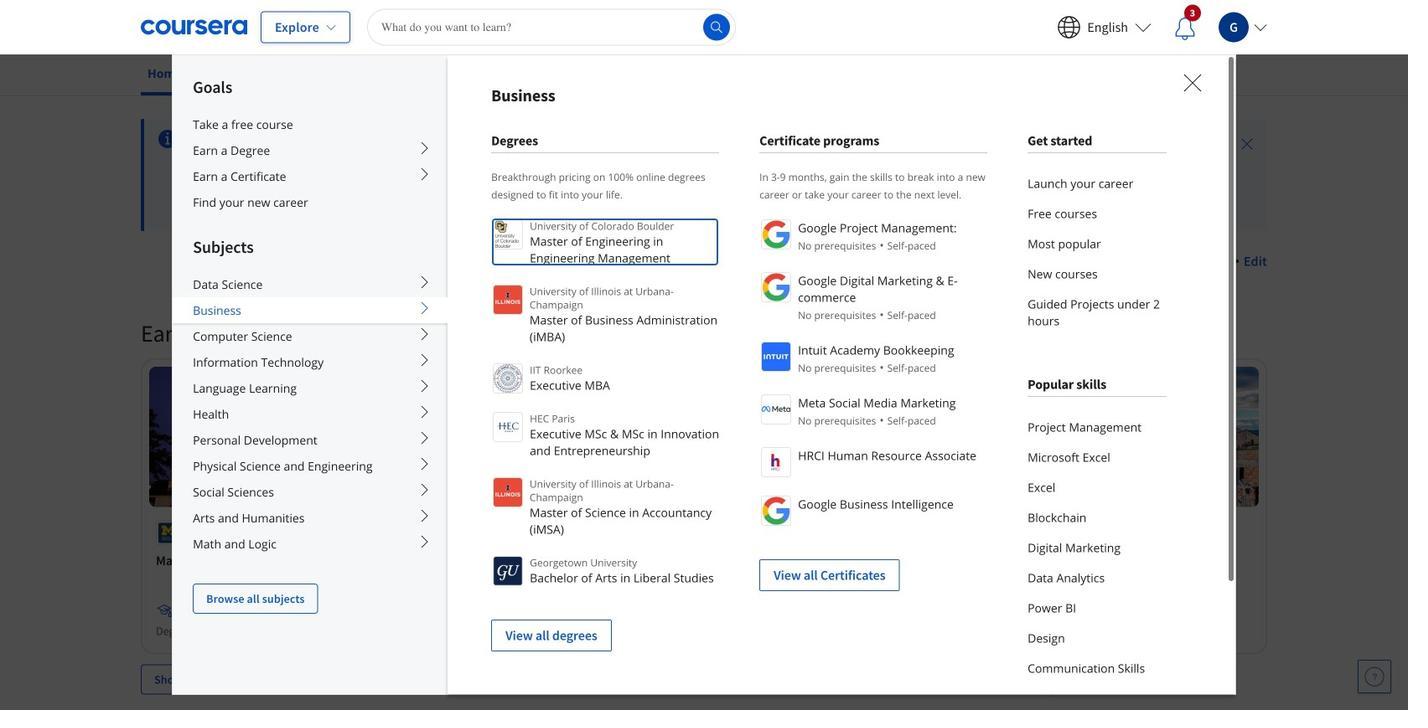 Task type: vqa. For each thing, say whether or not it's contained in the screenshot.
Reviews)
no



Task type: describe. For each thing, give the bounding box(es) containing it.
list item for sixth partnername logo from the top of the page
[[760, 543, 988, 592]]

4 partnername logo image from the top
[[761, 395, 791, 425]]

earn your degree collection element
[[131, 292, 1278, 711]]

1 partnername logo image from the top
[[761, 220, 791, 250]]

university of colorado boulder logo image
[[493, 220, 523, 250]]

6 partnername logo image from the top
[[761, 496, 791, 526]]

2 university of illinois at urbana-champaign logo image from the top
[[493, 478, 523, 508]]

help center image
[[1365, 667, 1385, 687]]

2 partnername logo image from the top
[[761, 272, 791, 303]]

iit roorkee logo image
[[493, 364, 523, 394]]

3 partnername logo image from the top
[[761, 342, 791, 372]]

information: we have updated our terms of use element
[[188, 129, 1148, 149]]

What do you want to learn? text field
[[367, 9, 736, 46]]

5 partnername logo image from the top
[[761, 448, 791, 478]]



Task type: locate. For each thing, give the bounding box(es) containing it.
list item
[[760, 543, 988, 592], [491, 604, 719, 652]]

0 vertical spatial list item
[[760, 543, 988, 592]]

list item for georgetown university logo
[[491, 604, 719, 652]]

1 university of illinois at urbana-champaign logo image from the top
[[493, 285, 523, 315]]

hec paris logo image
[[493, 412, 523, 443]]

coursera image
[[141, 14, 247, 41]]

explore menu element
[[173, 55, 448, 615]]

main content
[[0, 98, 1408, 711]]

partnername logo image
[[761, 220, 791, 250], [761, 272, 791, 303], [761, 342, 791, 372], [761, 395, 791, 425], [761, 448, 791, 478], [761, 496, 791, 526]]

university of illinois at urbana-champaign logo image down university of colorado boulder logo
[[493, 285, 523, 315]]

university of illinois at urbana-champaign logo image
[[493, 285, 523, 315], [493, 478, 523, 508]]

university of illinois at urbana-champaign logo image down hec paris logo
[[493, 478, 523, 508]]

1 vertical spatial university of illinois at urbana-champaign logo image
[[493, 478, 523, 508]]

1 vertical spatial list item
[[491, 604, 719, 652]]

None search field
[[367, 9, 736, 46]]

0 horizontal spatial list item
[[491, 604, 719, 652]]

0 vertical spatial university of illinois at urbana-champaign logo image
[[493, 285, 523, 315]]

1 horizontal spatial list item
[[760, 543, 988, 592]]

group
[[172, 54, 1237, 711]]

georgetown university logo image
[[493, 557, 523, 587]]

list
[[1028, 169, 1167, 336], [491, 218, 719, 652], [760, 218, 988, 592], [1028, 412, 1167, 711]]



